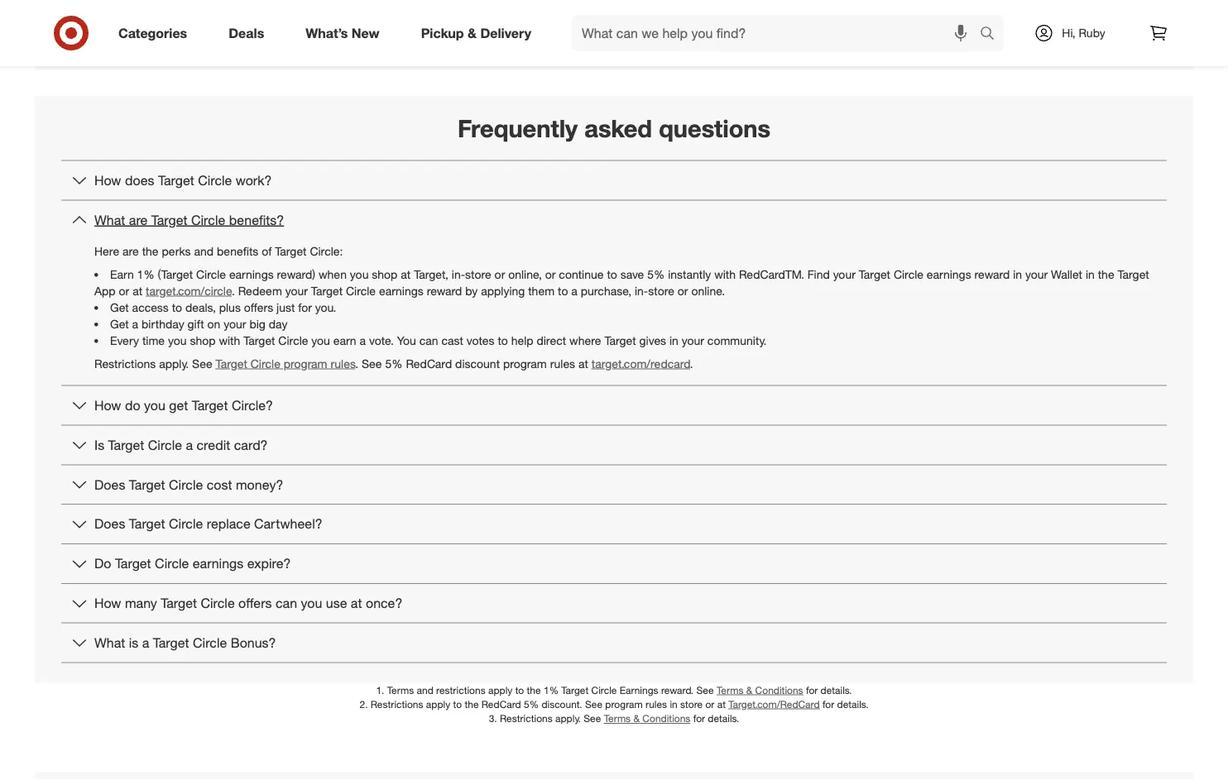 Task type: locate. For each thing, give the bounding box(es) containing it.
a up every
[[132, 317, 138, 331]]

2 what from the top
[[94, 635, 125, 651]]

. down earn
[[355, 356, 359, 371]]

1 vertical spatial and
[[194, 244, 214, 258]]

0 vertical spatial terms & conditions link
[[717, 684, 804, 697]]

0 horizontal spatial votes
[[467, 333, 495, 348]]

new
[[352, 25, 380, 41]]

shop inside earn 1% (target circle earnings reward) when you shop at target, in-store or online, or continue to save 5% instantly with redcardtm. find your target circle earnings reward in your wallet in the target app or at
[[372, 267, 398, 282]]

does for does target circle replace cartwheel?
[[94, 516, 125, 532]]

making
[[642, 13, 685, 29]]

a left credit
[[186, 437, 193, 453]]

restrictions
[[94, 356, 156, 371], [371, 698, 423, 711], [500, 713, 553, 725]]

in down reward.
[[670, 698, 678, 711]]

apply. down discount.
[[556, 713, 581, 725]]

terms right 1.
[[387, 684, 414, 697]]

0 horizontal spatial apply
[[426, 698, 451, 711]]

what left is at the bottom
[[94, 635, 125, 651]]

delivery
[[481, 25, 532, 41]]

what inside 'dropdown button'
[[94, 635, 125, 651]]

redcard up 3.
[[482, 698, 521, 711]]

how many target circle offers can you use at once?
[[94, 596, 403, 612]]

0 horizontal spatial redcard
[[406, 356, 452, 371]]

wallet
[[1051, 267, 1083, 282]]

store inside 1. terms and restrictions apply to the 1% target circle earnings reward. see terms & conditions for details. 2. restrictions apply to the redcard 5% discount. see program rules in store or at target.com/redcard for details. 3. restrictions apply. see terms & conditions for details.
[[681, 698, 703, 711]]

categories
[[118, 25, 187, 41]]

and
[[519, 13, 541, 29], [194, 244, 214, 258], [417, 684, 434, 697]]

offers up bonus?
[[239, 596, 272, 612]]

1 vertical spatial apply
[[426, 698, 451, 711]]

0 horizontal spatial 5%
[[385, 356, 403, 371]]

1 vertical spatial are
[[123, 244, 139, 258]]

1 vertical spatial details.
[[837, 698, 869, 711]]

apply up 3.
[[488, 684, 513, 697]]

1 horizontal spatial restrictions
[[371, 698, 423, 711]]

at down where
[[579, 356, 589, 371]]

1 vertical spatial terms & conditions link
[[604, 713, 691, 725]]

1 horizontal spatial terms & conditions link
[[717, 684, 804, 697]]

help
[[511, 333, 534, 348]]

2 vertical spatial store
[[681, 698, 703, 711]]

or inside 1. terms and restrictions apply to the 1% target circle earnings reward. see terms & conditions for details. 2. restrictions apply to the redcard 5% discount. see program rules in store or at target.com/redcard for details. 3. restrictions apply. see terms & conditions for details.
[[706, 698, 715, 711]]

0 horizontal spatial program
[[284, 356, 327, 371]]

what's new
[[306, 25, 380, 41]]

reward left "wallet"
[[975, 267, 1010, 282]]

0 vertical spatial can
[[419, 333, 438, 348]]

apply down restrictions
[[426, 698, 451, 711]]

in- right target,
[[452, 267, 465, 282]]

1 vertical spatial what
[[94, 635, 125, 651]]

to down restrictions
[[453, 698, 462, 711]]

the
[[142, 244, 159, 258], [1098, 267, 1115, 282], [527, 684, 541, 697], [465, 698, 479, 711]]

you right when
[[350, 267, 369, 282]]

store down instantly
[[648, 284, 675, 298]]

1 vertical spatial get
[[110, 317, 129, 331]]

1 horizontal spatial rules
[[550, 356, 575, 371]]

restrictions down 1.
[[371, 698, 423, 711]]

a
[[572, 284, 578, 298], [132, 317, 138, 331], [360, 333, 366, 348], [186, 437, 193, 453], [142, 635, 149, 651]]

store down reward.
[[681, 698, 703, 711]]

track
[[430, 13, 461, 29]]

2 horizontal spatial store
[[681, 698, 703, 711]]

are inside dropdown button
[[129, 212, 148, 228]]

circle
[[198, 172, 232, 189], [191, 212, 225, 228], [196, 267, 226, 282], [894, 267, 924, 282], [346, 284, 376, 298], [278, 333, 308, 348], [251, 356, 281, 371], [148, 437, 182, 453], [169, 477, 203, 493], [169, 516, 203, 532], [155, 556, 189, 572], [201, 596, 235, 612], [193, 635, 227, 651], [592, 684, 617, 697]]

0 vertical spatial what
[[94, 212, 125, 228]]

0 vertical spatial and
[[519, 13, 541, 29]]

reward down target,
[[427, 284, 462, 298]]

see
[[192, 356, 213, 371], [362, 356, 382, 371], [697, 684, 714, 697], [585, 698, 603, 711], [584, 713, 601, 725]]

0 horizontal spatial in-
[[452, 267, 465, 282]]

1 vertical spatial with
[[219, 333, 240, 348]]

rules down earn
[[331, 356, 355, 371]]

apply.
[[159, 356, 189, 371], [556, 713, 581, 725]]

1% inside earn 1% (target circle earnings reward) when you shop at target, in-store or online, or continue to save 5% instantly with redcardtm. find your target circle earnings reward in your wallet in the target app or at
[[137, 267, 155, 282]]

1 vertical spatial 1%
[[544, 684, 559, 697]]

1. terms and restrictions apply to the 1% target circle earnings reward. see terms & conditions for details. 2. restrictions apply to the redcard 5% discount. see program rules in store or at target.com/redcard for details. 3. restrictions apply. see terms & conditions for details.
[[360, 684, 869, 725]]

instantly
[[668, 267, 711, 282]]

1 how from the top
[[94, 172, 121, 189]]

2 horizontal spatial rules
[[646, 698, 667, 711]]

0 horizontal spatial and
[[194, 244, 214, 258]]

credit
[[197, 437, 230, 453]]

to left help
[[498, 333, 508, 348]]

. down online.
[[690, 356, 693, 371]]

0 vertical spatial details.
[[821, 684, 852, 697]]

1 horizontal spatial reward
[[975, 267, 1010, 282]]

terms up target.com/redcard link on the bottom right
[[717, 684, 744, 697]]

in-
[[452, 267, 465, 282], [635, 284, 648, 298]]

how for how many target circle offers can you use at once?
[[94, 596, 121, 612]]

1 vertical spatial offers
[[239, 596, 272, 612]]

0 horizontal spatial terms & conditions link
[[604, 713, 691, 725]]

can right you
[[419, 333, 438, 348]]

get
[[110, 300, 129, 315], [110, 317, 129, 331]]

redcard down you
[[406, 356, 452, 371]]

target right get
[[192, 397, 228, 414]]

2 horizontal spatial and
[[519, 13, 541, 29]]

what are target circle benefits?
[[94, 212, 284, 228]]

votes left here
[[545, 13, 577, 29]]

1 horizontal spatial 1%
[[544, 684, 559, 697]]

target right do
[[115, 556, 151, 572]]

and right perks
[[194, 244, 214, 258]]

in inside get access to deals, plus offers just for you. get a birthday gift on your big day every time you shop with target circle you earn a vote. you can cast votes to help direct where target gives in your community.
[[670, 333, 679, 348]]

1 horizontal spatial in-
[[635, 284, 648, 298]]

terms & conditions link
[[717, 684, 804, 697], [604, 713, 691, 725]]

2 vertical spatial details.
[[708, 713, 740, 725]]

0 horizontal spatial conditions
[[643, 713, 691, 725]]

1 horizontal spatial with
[[715, 267, 736, 282]]

circle inside get access to deals, plus offers just for you. get a birthday gift on your big day every time you shop with target circle you earn a vote. you can cast votes to help direct where target gives in your community.
[[278, 333, 308, 348]]

you
[[350, 267, 369, 282], [168, 333, 187, 348], [312, 333, 330, 348], [144, 397, 165, 414], [301, 596, 322, 612]]

to up "purchase,"
[[607, 267, 617, 282]]

1 horizontal spatial shop
[[372, 267, 398, 282]]

or down earn
[[119, 284, 129, 298]]

apply
[[488, 684, 513, 697], [426, 698, 451, 711]]

1 get from the top
[[110, 300, 129, 315]]

program down day
[[284, 356, 327, 371]]

terms & conditions link for 1. terms and restrictions apply to the 1% target circle earnings reward. see
[[717, 684, 804, 697]]

1% up discount.
[[544, 684, 559, 697]]

0 horizontal spatial terms
[[387, 684, 414, 697]]

1 horizontal spatial program
[[503, 356, 547, 371]]

are for what
[[129, 212, 148, 228]]

1 horizontal spatial apply
[[488, 684, 513, 697]]

0 vertical spatial conditions
[[756, 684, 804, 697]]

2 vertical spatial how
[[94, 596, 121, 612]]

for
[[298, 300, 312, 315], [806, 684, 818, 697], [823, 698, 835, 711], [694, 713, 705, 725]]

for inside get access to deals, plus offers just for you. get a birthday gift on your big day every time you shop with target circle you earn a vote. you can cast votes to help direct where target gives in your community.
[[298, 300, 312, 315]]

program down earnings
[[605, 698, 643, 711]]

. up plus
[[232, 284, 235, 298]]

does target circle cost money? button
[[61, 466, 1167, 504]]

0 vertical spatial how
[[94, 172, 121, 189]]

here
[[94, 244, 119, 258]]

terms
[[387, 684, 414, 697], [717, 684, 744, 697], [604, 713, 631, 725]]

your
[[833, 267, 856, 282], [1026, 267, 1048, 282], [285, 284, 308, 298], [224, 317, 246, 331], [682, 333, 705, 348]]

cast
[[442, 333, 463, 348]]

0 horizontal spatial apply.
[[159, 356, 189, 371]]

0 horizontal spatial shop
[[190, 333, 216, 348]]

in- inside earn 1% (target circle earnings reward) when you shop at target, in-store or online, or continue to save 5% instantly with redcardtm. find your target circle earnings reward in your wallet in the target app or at
[[452, 267, 465, 282]]

1 vertical spatial &
[[747, 684, 753, 697]]

circle inside dropdown button
[[155, 556, 189, 572]]

see right discount.
[[585, 698, 603, 711]]

1 does from the top
[[94, 477, 125, 493]]

does target circle replace cartwheel?
[[94, 516, 323, 532]]

2 horizontal spatial program
[[605, 698, 643, 711]]

target up discount.
[[562, 684, 589, 697]]

offers inside dropdown button
[[239, 596, 272, 612]]

program inside 1. terms and restrictions apply to the 1% target circle earnings reward. see terms & conditions for details. 2. restrictions apply to the redcard 5% discount. see program rules in store or at target.com/redcard for details. 3. restrictions apply. see terms & conditions for details.
[[605, 698, 643, 711]]

restrictions right 3.
[[500, 713, 553, 725]]

0 vertical spatial 1%
[[137, 267, 155, 282]]

terms & conditions link up target.com/redcard link on the bottom right
[[717, 684, 804, 697]]

track earnings and votes here after making eligible purchases.
[[430, 13, 799, 29]]

2 horizontal spatial restrictions
[[500, 713, 553, 725]]

1 vertical spatial votes
[[467, 333, 495, 348]]

or left target.com/redcard link on the bottom right
[[706, 698, 715, 711]]

0 horizontal spatial restrictions
[[94, 356, 156, 371]]

& down earnings
[[634, 713, 640, 725]]

votes
[[545, 13, 577, 29], [467, 333, 495, 348]]

1 horizontal spatial redcard
[[482, 698, 521, 711]]

1 vertical spatial apply.
[[556, 713, 581, 725]]

what's
[[306, 25, 348, 41]]

shop
[[372, 267, 398, 282], [190, 333, 216, 348]]

is
[[94, 437, 104, 453]]

store
[[465, 267, 492, 282], [648, 284, 675, 298], [681, 698, 703, 711]]

2 horizontal spatial &
[[747, 684, 753, 697]]

reward
[[975, 267, 1010, 282], [427, 284, 462, 298]]

after
[[611, 13, 638, 29]]

how for how do you get target circle?
[[94, 397, 121, 414]]

the right restrictions
[[527, 684, 541, 697]]

does up do
[[94, 516, 125, 532]]

store inside earn 1% (target circle earnings reward) when you shop at target, in-store or online, or continue to save 5% instantly with redcardtm. find your target circle earnings reward in your wallet in the target app or at
[[465, 267, 492, 282]]

get up every
[[110, 317, 129, 331]]

1 what from the top
[[94, 212, 125, 228]]

see down what is a target circle bonus? 'dropdown button'
[[584, 713, 601, 725]]

what up here
[[94, 212, 125, 228]]

target
[[158, 172, 194, 189], [151, 212, 188, 228], [275, 244, 307, 258], [859, 267, 891, 282], [1118, 267, 1150, 282], [311, 284, 343, 298], [244, 333, 275, 348], [605, 333, 636, 348], [216, 356, 247, 371], [192, 397, 228, 414], [108, 437, 144, 453], [129, 477, 165, 493], [129, 516, 165, 532], [115, 556, 151, 572], [161, 596, 197, 612], [153, 635, 189, 651], [562, 684, 589, 697]]

does down is
[[94, 477, 125, 493]]

1 horizontal spatial store
[[648, 284, 675, 298]]

3 how from the top
[[94, 596, 121, 612]]

5% right save
[[648, 267, 665, 282]]

& right track
[[468, 25, 477, 41]]

how for how does target circle work?
[[94, 172, 121, 189]]

circle inside "dropdown button"
[[148, 437, 182, 453]]

money?
[[236, 477, 283, 493]]

at inside dropdown button
[[351, 596, 362, 612]]

redcardtm.
[[739, 267, 805, 282]]

votes up the discount
[[467, 333, 495, 348]]

redcard
[[406, 356, 452, 371], [482, 698, 521, 711]]

can inside get access to deals, plus offers just for you. get a birthday gift on your big day every time you shop with target circle you earn a vote. you can cast votes to help direct where target gives in your community.
[[419, 333, 438, 348]]

1.
[[376, 684, 384, 697]]

conditions
[[756, 684, 804, 697], [643, 713, 691, 725]]

2 how from the top
[[94, 397, 121, 414]]

with down "on"
[[219, 333, 240, 348]]

deals link
[[215, 15, 285, 51]]

your down plus
[[224, 317, 246, 331]]

0 vertical spatial store
[[465, 267, 492, 282]]

redcard inside 1. terms and restrictions apply to the 1% target circle earnings reward. see terms & conditions for details. 2. restrictions apply to the redcard 5% discount. see program rules in store or at target.com/redcard for details. 3. restrictions apply. see terms & conditions for details.
[[482, 698, 521, 711]]

2 horizontal spatial 5%
[[648, 267, 665, 282]]

1 horizontal spatial .
[[355, 356, 359, 371]]

What can we help you find? suggestions appear below search field
[[572, 15, 984, 51]]

with
[[715, 267, 736, 282], [219, 333, 240, 348]]

1 vertical spatial how
[[94, 397, 121, 414]]

here are the perks and benefits of target circle:
[[94, 244, 343, 258]]

(target
[[158, 267, 193, 282]]

earnings
[[465, 13, 515, 29], [229, 267, 274, 282], [927, 267, 972, 282], [379, 284, 424, 298], [193, 556, 244, 572]]

a right is at the bottom
[[142, 635, 149, 651]]

questions
[[659, 114, 771, 143]]

eligible
[[689, 13, 730, 29]]

can inside dropdown button
[[276, 596, 297, 612]]

1 vertical spatial does
[[94, 516, 125, 532]]

0 horizontal spatial can
[[276, 596, 297, 612]]

0 vertical spatial shop
[[372, 267, 398, 282]]

how
[[94, 172, 121, 189], [94, 397, 121, 414], [94, 596, 121, 612]]

target.com/redcard link
[[729, 698, 820, 711]]

0 vertical spatial in-
[[452, 267, 465, 282]]

card?
[[234, 437, 268, 453]]

for down reward.
[[694, 713, 705, 725]]

0 vertical spatial &
[[468, 25, 477, 41]]

how left do at the left of the page
[[94, 397, 121, 414]]

shop left target,
[[372, 267, 398, 282]]

target up perks
[[151, 212, 188, 228]]

program
[[284, 356, 327, 371], [503, 356, 547, 371], [605, 698, 643, 711]]

0 horizontal spatial with
[[219, 333, 240, 348]]

0 vertical spatial reward
[[975, 267, 1010, 282]]

1 vertical spatial can
[[276, 596, 297, 612]]

offers up big
[[244, 300, 273, 315]]

1 vertical spatial reward
[[427, 284, 462, 298]]

1 horizontal spatial terms
[[604, 713, 631, 725]]

restrictions down every
[[94, 356, 156, 371]]

conditions up the target.com/redcard
[[756, 684, 804, 697]]

asked
[[585, 114, 652, 143]]

rules down direct
[[550, 356, 575, 371]]

1 horizontal spatial and
[[417, 684, 434, 697]]

or up applying
[[495, 267, 505, 282]]

2 vertical spatial and
[[417, 684, 434, 697]]

0 vertical spatial get
[[110, 300, 129, 315]]

program down help
[[503, 356, 547, 371]]

can down expire? at the left
[[276, 596, 297, 612]]

in right "wallet"
[[1086, 267, 1095, 282]]

2 vertical spatial restrictions
[[500, 713, 553, 725]]

reward inside earn 1% (target circle earnings reward) when you shop at target, in-store or online, or continue to save 5% instantly with redcardtm. find your target circle earnings reward in your wallet in the target app or at
[[975, 267, 1010, 282]]

can
[[419, 333, 438, 348], [276, 596, 297, 612]]

how left does
[[94, 172, 121, 189]]

or
[[495, 267, 505, 282], [545, 267, 556, 282], [119, 284, 129, 298], [678, 284, 688, 298], [706, 698, 715, 711]]

to right restrictions
[[515, 684, 524, 697]]

what
[[94, 212, 125, 228], [94, 635, 125, 651]]

2 does from the top
[[94, 516, 125, 532]]

0 horizontal spatial 1%
[[137, 267, 155, 282]]

how left many
[[94, 596, 121, 612]]

just
[[277, 300, 295, 315]]

how do you get target circle? button
[[61, 386, 1167, 425]]

5% left discount.
[[524, 698, 539, 711]]

restrictions apply. see target circle program rules . see 5% redcard discount program rules at target.com/redcard .
[[94, 356, 693, 371]]

are down does
[[129, 212, 148, 228]]

and left restrictions
[[417, 684, 434, 697]]

and inside 1. terms and restrictions apply to the 1% target circle earnings reward. see terms & conditions for details. 2. restrictions apply to the redcard 5% discount. see program rules in store or at target.com/redcard for details. 3. restrictions apply. see terms & conditions for details.
[[417, 684, 434, 697]]

plus
[[219, 300, 241, 315]]

what is a target circle bonus?
[[94, 635, 276, 651]]

0 vertical spatial 5%
[[648, 267, 665, 282]]

benefits
[[217, 244, 259, 258]]

in right gives
[[670, 333, 679, 348]]

access
[[132, 300, 169, 315]]

with up online.
[[715, 267, 736, 282]]

1 vertical spatial restrictions
[[371, 698, 423, 711]]

at
[[401, 267, 411, 282], [133, 284, 142, 298], [579, 356, 589, 371], [351, 596, 362, 612], [718, 698, 726, 711]]

with inside earn 1% (target circle earnings reward) when you shop at target, in-store or online, or continue to save 5% instantly with redcardtm. find your target circle earnings reward in your wallet in the target app or at
[[715, 267, 736, 282]]

1 horizontal spatial 5%
[[524, 698, 539, 711]]

1 vertical spatial shop
[[190, 333, 216, 348]]

with inside get access to deals, plus offers just for you. get a birthday gift on your big day every time you shop with target circle you earn a vote. you can cast votes to help direct where target gives in your community.
[[219, 333, 240, 348]]

0 vertical spatial does
[[94, 477, 125, 493]]

1 horizontal spatial apply.
[[556, 713, 581, 725]]

details.
[[821, 684, 852, 697], [837, 698, 869, 711], [708, 713, 740, 725]]

target inside 'dropdown button'
[[153, 635, 189, 651]]

deals
[[229, 25, 264, 41]]

0 vertical spatial votes
[[545, 13, 577, 29]]

& up target.com/redcard link on the bottom right
[[747, 684, 753, 697]]

what inside dropdown button
[[94, 212, 125, 228]]

1 vertical spatial in-
[[635, 284, 648, 298]]

0 vertical spatial offers
[[244, 300, 273, 315]]

1 horizontal spatial can
[[419, 333, 438, 348]]

1 vertical spatial store
[[648, 284, 675, 298]]

target inside dropdown button
[[115, 556, 151, 572]]

to down the target.com/circle
[[172, 300, 182, 315]]

0 vertical spatial are
[[129, 212, 148, 228]]

1 vertical spatial 5%
[[385, 356, 403, 371]]

offers
[[244, 300, 273, 315], [239, 596, 272, 612]]

target,
[[414, 267, 449, 282]]

circle inside 'dropdown button'
[[193, 635, 227, 651]]

in- down save
[[635, 284, 648, 298]]

see right reward.
[[697, 684, 714, 697]]

2 vertical spatial 5%
[[524, 698, 539, 711]]

what are target circle benefits? button
[[61, 201, 1167, 240]]

does
[[94, 477, 125, 493], [94, 516, 125, 532]]

continue
[[559, 267, 604, 282]]

frequently
[[458, 114, 578, 143]]



Task type: describe. For each thing, give the bounding box(es) containing it.
or up them
[[545, 267, 556, 282]]

target up you.
[[311, 284, 343, 298]]

do target circle earnings expire? button
[[61, 545, 1167, 584]]

you down birthday
[[168, 333, 187, 348]]

earnings inside dropdown button
[[193, 556, 244, 572]]

earn
[[110, 267, 134, 282]]

what's new link
[[292, 15, 400, 51]]

you
[[397, 333, 416, 348]]

see down gift
[[192, 356, 213, 371]]

purchase,
[[581, 284, 632, 298]]

shop inside get access to deals, plus offers just for you. get a birthday gift on your big day every time you shop with target circle you earn a vote. you can cast votes to help direct where target gives in your community.
[[190, 333, 216, 348]]

1 horizontal spatial conditions
[[756, 684, 804, 697]]

to right them
[[558, 284, 568, 298]]

1 vertical spatial conditions
[[643, 713, 691, 725]]

target up 'target.com/redcard'
[[605, 333, 636, 348]]

target.com/redcard
[[592, 356, 690, 371]]

a inside 'dropdown button'
[[142, 635, 149, 651]]

your left "wallet"
[[1026, 267, 1048, 282]]

app
[[94, 284, 116, 298]]

do target circle earnings expire?
[[94, 556, 291, 572]]

your down reward)
[[285, 284, 308, 298]]

rules inside 1. terms and restrictions apply to the 1% target circle earnings reward. see terms & conditions for details. 2. restrictions apply to the redcard 5% discount. see program rules in store or at target.com/redcard for details. 3. restrictions apply. see terms & conditions for details.
[[646, 698, 667, 711]]

hi, ruby
[[1062, 26, 1106, 40]]

discount
[[455, 356, 500, 371]]

categories link
[[104, 15, 208, 51]]

reward)
[[277, 267, 316, 282]]

a down continue
[[572, 284, 578, 298]]

target right find on the top of the page
[[859, 267, 891, 282]]

here
[[581, 13, 607, 29]]

2 horizontal spatial .
[[690, 356, 693, 371]]

the inside earn 1% (target circle earnings reward) when you shop at target, in-store or online, or continue to save 5% instantly with redcardtm. find your target circle earnings reward in your wallet in the target app or at
[[1098, 267, 1115, 282]]

day
[[269, 317, 288, 331]]

you.
[[315, 300, 337, 315]]

circle inside dropdown button
[[191, 212, 225, 228]]

once?
[[366, 596, 403, 612]]

0 vertical spatial redcard
[[406, 356, 452, 371]]

bonus?
[[231, 635, 276, 651]]

earn 1% (target circle earnings reward) when you shop at target, in-store or online, or continue to save 5% instantly with redcardtm. find your target circle earnings reward in your wallet in the target app or at
[[94, 267, 1150, 298]]

0 horizontal spatial rules
[[331, 356, 355, 371]]

deals,
[[185, 300, 216, 315]]

target inside "dropdown button"
[[108, 437, 144, 453]]

is target circle a credit card?
[[94, 437, 268, 453]]

your right find on the top of the page
[[833, 267, 856, 282]]

0 vertical spatial apply.
[[159, 356, 189, 371]]

target down does target circle cost money?
[[129, 516, 165, 532]]

terms & conditions link for 3. restrictions apply. see
[[604, 713, 691, 725]]

your right gives
[[682, 333, 705, 348]]

where
[[570, 333, 601, 348]]

do
[[94, 556, 111, 572]]

target.com/circle
[[146, 284, 232, 298]]

at inside 1. terms and restrictions apply to the 1% target circle earnings reward. see terms & conditions for details. 2. restrictions apply to the redcard 5% discount. see program rules in store or at target.com/redcard for details. 3. restrictions apply. see terms & conditions for details.
[[718, 698, 726, 711]]

2 horizontal spatial terms
[[717, 684, 744, 697]]

at left target,
[[401, 267, 411, 282]]

when
[[319, 267, 347, 282]]

are for here
[[123, 244, 139, 258]]

hi,
[[1062, 26, 1076, 40]]

community.
[[708, 333, 767, 348]]

work?
[[236, 172, 272, 189]]

does target circle cost money?
[[94, 477, 283, 493]]

you left use
[[301, 596, 322, 612]]

big
[[250, 317, 266, 331]]

is target circle a credit card? button
[[61, 426, 1167, 465]]

time
[[142, 333, 165, 348]]

& inside 'pickup & delivery' link
[[468, 25, 477, 41]]

earnings
[[620, 684, 659, 697]]

2 vertical spatial &
[[634, 713, 640, 725]]

in inside 1. terms and restrictions apply to the 1% target circle earnings reward. see terms & conditions for details. 2. restrictions apply to the redcard 5% discount. see program rules in store or at target.com/redcard for details. 3. restrictions apply. see terms & conditions for details.
[[670, 698, 678, 711]]

vote.
[[369, 333, 394, 348]]

target down big
[[244, 333, 275, 348]]

pickup & delivery link
[[407, 15, 552, 51]]

find
[[808, 267, 830, 282]]

does target circle replace cartwheel? button
[[61, 505, 1167, 544]]

what is a target circle bonus? button
[[61, 624, 1167, 663]]

target down "on"
[[216, 356, 247, 371]]

circle inside 1. terms and restrictions apply to the 1% target circle earnings reward. see terms & conditions for details. 2. restrictions apply to the redcard 5% discount. see program rules in store or at target.com/redcard for details. 3. restrictions apply. see terms & conditions for details.
[[592, 684, 617, 697]]

how many target circle offers can you use at once? button
[[61, 584, 1167, 623]]

target right does
[[158, 172, 194, 189]]

with for shop
[[219, 333, 240, 348]]

you inside earn 1% (target circle earnings reward) when you shop at target, in-store or online, or continue to save 5% instantly with redcardtm. find your target circle earnings reward in your wallet in the target app or at
[[350, 267, 369, 282]]

replace
[[207, 516, 251, 532]]

target circle program rules link
[[216, 356, 355, 371]]

pickup & delivery
[[421, 25, 532, 41]]

target right many
[[161, 596, 197, 612]]

target inside dropdown button
[[151, 212, 188, 228]]

on
[[207, 317, 221, 331]]

purchases.
[[734, 13, 799, 29]]

many
[[125, 596, 157, 612]]

5% inside 1. terms and restrictions apply to the 1% target circle earnings reward. see terms & conditions for details. 2. restrictions apply to the redcard 5% discount. see program rules in store or at target.com/redcard for details. 3. restrictions apply. see terms & conditions for details.
[[524, 698, 539, 711]]

how does target circle work? button
[[61, 161, 1167, 200]]

offers inside get access to deals, plus offers just for you. get a birthday gift on your big day every time you shop with target circle you earn a vote. you can cast votes to help direct where target gives in your community.
[[244, 300, 273, 315]]

1 horizontal spatial votes
[[545, 13, 577, 29]]

for right the target.com/redcard
[[823, 698, 835, 711]]

do
[[125, 397, 140, 414]]

gives
[[640, 333, 667, 348]]

what for what is a target circle bonus?
[[94, 635, 125, 651]]

2 get from the top
[[110, 317, 129, 331]]

ruby
[[1079, 26, 1106, 40]]

by
[[465, 284, 478, 298]]

and for terms
[[417, 684, 434, 697]]

cartwheel?
[[254, 516, 323, 532]]

target up reward)
[[275, 244, 307, 258]]

how do you get target circle?
[[94, 397, 273, 414]]

online.
[[692, 284, 725, 298]]

does for does target circle cost money?
[[94, 477, 125, 493]]

direct
[[537, 333, 566, 348]]

the left perks
[[142, 244, 159, 258]]

target.com/redcard
[[729, 698, 820, 711]]

0 vertical spatial apply
[[488, 684, 513, 697]]

benefits?
[[229, 212, 284, 228]]

applying
[[481, 284, 525, 298]]

search
[[973, 27, 1013, 43]]

at up access
[[133, 284, 142, 298]]

get
[[169, 397, 188, 414]]

circle?
[[232, 397, 273, 414]]

reward.
[[661, 684, 694, 697]]

with for instantly
[[715, 267, 736, 282]]

redeem
[[238, 284, 282, 298]]

does
[[125, 172, 154, 189]]

how does target circle work?
[[94, 172, 272, 189]]

0 vertical spatial restrictions
[[94, 356, 156, 371]]

target.com/circle link
[[146, 284, 232, 298]]

discount.
[[542, 698, 583, 711]]

cost
[[207, 477, 232, 493]]

5% inside earn 1% (target circle earnings reward) when you shop at target, in-store or online, or continue to save 5% instantly with redcardtm. find your target circle earnings reward in your wallet in the target app or at
[[648, 267, 665, 282]]

1% inside 1. terms and restrictions apply to the 1% target circle earnings reward. see terms & conditions for details. 2. restrictions apply to the redcard 5% discount. see program rules in store or at target.com/redcard for details. 3. restrictions apply. see terms & conditions for details.
[[544, 684, 559, 697]]

search button
[[973, 15, 1013, 55]]

a right earn
[[360, 333, 366, 348]]

2.
[[360, 698, 368, 711]]

get access to deals, plus offers just for you. get a birthday gift on your big day every time you shop with target circle you earn a vote. you can cast votes to help direct where target gives in your community.
[[110, 300, 767, 348]]

you left earn
[[312, 333, 330, 348]]

expire?
[[247, 556, 291, 572]]

3.
[[489, 713, 497, 725]]

online,
[[509, 267, 542, 282]]

see down 'vote.'
[[362, 356, 382, 371]]

votes inside get access to deals, plus offers just for you. get a birthday gift on your big day every time you shop with target circle you earn a vote. you can cast votes to help direct where target gives in your community.
[[467, 333, 495, 348]]

apply. inside 1. terms and restrictions apply to the 1% target circle earnings reward. see terms & conditions for details. 2. restrictions apply to the redcard 5% discount. see program rules in store or at target.com/redcard for details. 3. restrictions apply. see terms & conditions for details.
[[556, 713, 581, 725]]

to inside earn 1% (target circle earnings reward) when you shop at target, in-store or online, or continue to save 5% instantly with redcardtm. find your target circle earnings reward in your wallet in the target app or at
[[607, 267, 617, 282]]

in left "wallet"
[[1013, 267, 1023, 282]]

the down restrictions
[[465, 698, 479, 711]]

use
[[326, 596, 347, 612]]

every
[[110, 333, 139, 348]]

target right "wallet"
[[1118, 267, 1150, 282]]

0 horizontal spatial reward
[[427, 284, 462, 298]]

for up the target.com/redcard
[[806, 684, 818, 697]]

you right do at the left of the page
[[144, 397, 165, 414]]

or down instantly
[[678, 284, 688, 298]]

a inside "dropdown button"
[[186, 437, 193, 453]]

and for earnings
[[519, 13, 541, 29]]

earn
[[333, 333, 357, 348]]

0 horizontal spatial .
[[232, 284, 235, 298]]

what for what are target circle benefits?
[[94, 212, 125, 228]]

target down is target circle a credit card?
[[129, 477, 165, 493]]

target inside 1. terms and restrictions apply to the 1% target circle earnings reward. see terms & conditions for details. 2. restrictions apply to the redcard 5% discount. see program rules in store or at target.com/redcard for details. 3. restrictions apply. see terms & conditions for details.
[[562, 684, 589, 697]]



Task type: vqa. For each thing, say whether or not it's contained in the screenshot.
cart
no



